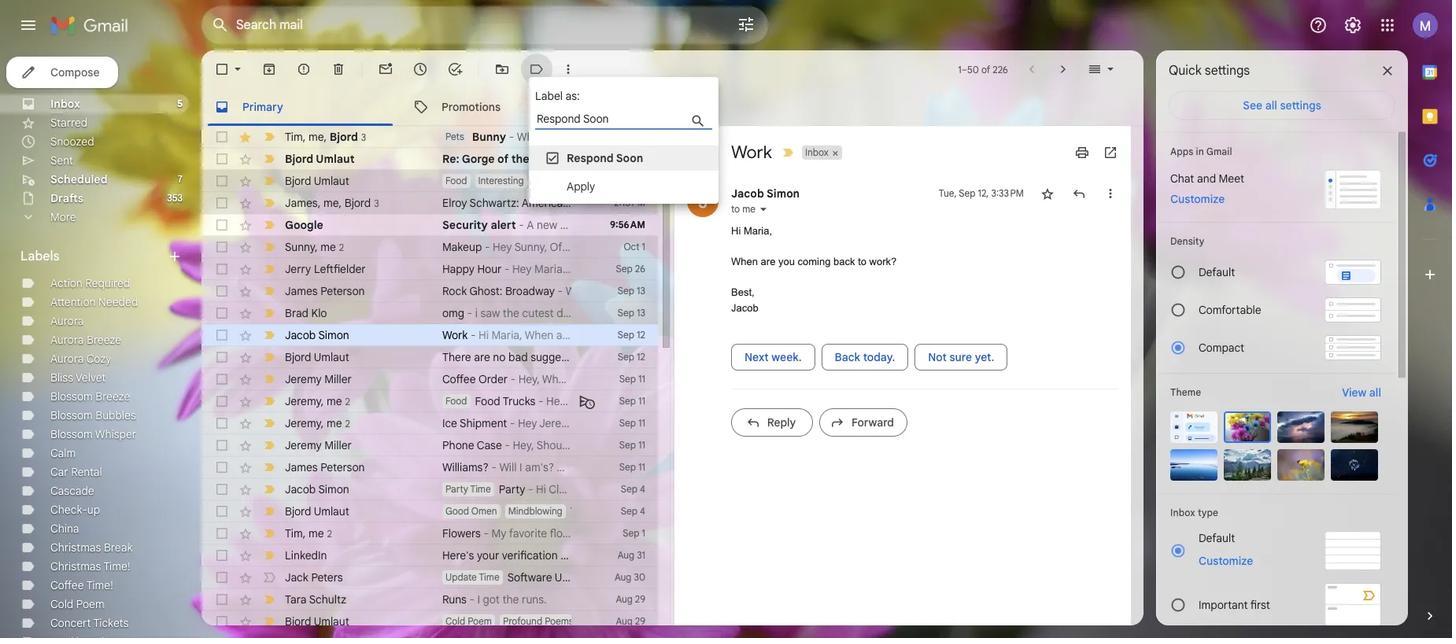 Task type: locate. For each thing, give the bounding box(es) containing it.
1 blossom from the top
[[50, 390, 93, 404]]

jacob simon down klo
[[285, 328, 349, 343]]

bjord umlaut down tara schultz
[[285, 615, 350, 629]]

alert
[[491, 218, 516, 232]]

2 13 from the top
[[637, 307, 646, 319]]

umlaut for the omen
[[314, 505, 350, 519]]

inbox type element
[[1171, 507, 1382, 519]]

me for fourth row from the bottom
[[309, 526, 324, 541]]

2 christmas from the top
[[50, 560, 101, 574]]

next week.
[[745, 350, 802, 365]]

sep for 9th row from the bottom
[[620, 417, 636, 429]]

tab list
[[1409, 50, 1453, 582], [202, 88, 1144, 126]]

1 horizontal spatial tab list
[[1409, 50, 1453, 582]]

2 vertical spatial inbox
[[1171, 507, 1196, 519]]

1 vertical spatial jacob simon
[[285, 328, 349, 343]]

3 sep 11 from the top
[[620, 417, 646, 429]]

0 vertical spatial sep 13
[[618, 285, 646, 297]]

1 vertical spatial work
[[443, 328, 468, 343]]

blossom whisper
[[50, 428, 136, 442]]

food inside food food trucks -
[[446, 395, 467, 407]]

jacob simon
[[731, 187, 800, 201], [285, 328, 349, 343], [285, 483, 349, 497]]

1 horizontal spatial cold poem
[[446, 616, 492, 628]]

29 for -
[[635, 594, 646, 606]]

0 horizontal spatial omen
[[472, 506, 497, 517]]

labels image
[[529, 61, 545, 77]]

1 vertical spatial sep 12
[[618, 351, 646, 363]]

and right chat
[[1198, 172, 1217, 186]]

2 sep 13 from the top
[[618, 307, 646, 319]]

report spam image
[[296, 61, 312, 77]]

11 for williams? - will i am's? would i be's?
[[639, 461, 646, 473]]

best,
[[731, 287, 755, 298]]

food
[[532, 174, 557, 188], [446, 175, 467, 187], [475, 394, 501, 409], [446, 395, 467, 407]]

0 vertical spatial tim
[[285, 130, 303, 144]]

30
[[634, 572, 646, 583]]

work up to me
[[731, 142, 772, 163]]

None checkbox
[[214, 173, 230, 189], [214, 195, 230, 211], [214, 217, 230, 233], [214, 261, 230, 277], [214, 394, 230, 409], [214, 416, 230, 431], [214, 460, 230, 476], [214, 504, 230, 520], [214, 570, 230, 586], [214, 592, 230, 608], [214, 173, 230, 189], [214, 195, 230, 211], [214, 217, 230, 233], [214, 261, 230, 277], [214, 394, 230, 409], [214, 416, 230, 431], [214, 460, 230, 476], [214, 504, 230, 520], [214, 570, 230, 586], [214, 592, 230, 608]]

jack peters
[[285, 571, 343, 585]]

update inside update time software update
[[446, 572, 477, 583]]

0 vertical spatial inbox
[[50, 97, 80, 111]]

hi maria,
[[731, 225, 772, 237]]

aug 29 inside bjord umlaut row
[[616, 616, 646, 628]]

4 11 from the top
[[639, 439, 646, 451]]

1 christmas from the top
[[50, 541, 101, 555]]

Not starred checkbox
[[1040, 186, 1056, 202]]

2 jeremy from the top
[[285, 394, 321, 408]]

jacob up to me
[[731, 187, 764, 201]]

1 vertical spatial 13
[[637, 307, 646, 319]]

aug 29 inside row
[[616, 594, 646, 606]]

bjord umlaut for food for thought
[[285, 174, 350, 188]]

0 vertical spatial blossom
[[50, 390, 93, 404]]

7 row from the top
[[202, 258, 658, 280]]

tab list containing primary
[[202, 88, 1144, 126]]

umlaut down the schultz
[[314, 615, 350, 629]]

2 miller from the top
[[325, 439, 352, 453]]

1 jeremy miller from the top
[[285, 372, 352, 387]]

1 vertical spatial james peterson
[[285, 461, 365, 475]]

quick settings element
[[1169, 63, 1250, 91]]

coffee up the cold poem link
[[50, 579, 84, 593]]

2 vertical spatial aurora
[[50, 352, 84, 366]]

1 right oct
[[642, 241, 646, 253]]

0 horizontal spatial 3
[[361, 131, 366, 143]]

2 for makeup -
[[339, 241, 344, 253]]

simon for -
[[318, 328, 349, 343]]

inbox inside labels navigation
[[50, 97, 80, 111]]

- up re: gorge of the jungle -
[[509, 130, 514, 144]]

1 vertical spatial time
[[479, 572, 500, 583]]

1 vertical spatial miller
[[325, 439, 352, 453]]

1 up 31
[[642, 528, 646, 539]]

- left the i
[[467, 306, 472, 320]]

row down flowers
[[202, 545, 658, 567]]

0 horizontal spatial and
[[615, 196, 634, 210]]

time
[[470, 483, 491, 495], [479, 572, 500, 583]]

1 bjord umlaut from the top
[[285, 152, 355, 166]]

christmas down the china link
[[50, 541, 101, 555]]

3 down primary tab
[[361, 131, 366, 143]]

peterson for rock
[[321, 284, 365, 298]]

advanced search options image
[[731, 9, 762, 40]]

break
[[104, 541, 133, 555]]

flowers -
[[443, 527, 492, 541]]

sep for fourth row from the bottom
[[623, 528, 640, 539]]

leftfielder
[[314, 262, 366, 276]]

aurora
[[50, 314, 84, 328], [50, 333, 84, 347], [50, 352, 84, 366]]

9 row from the top
[[202, 302, 658, 324]]

update down code
[[555, 571, 592, 585]]

2 vertical spatial james
[[285, 461, 318, 475]]

more
[[50, 210, 76, 224]]

1 horizontal spatial are
[[761, 256, 776, 268]]

3 blossom from the top
[[50, 428, 93, 442]]

christmas for christmas break
[[50, 541, 101, 555]]

tim up linkedin
[[285, 526, 303, 541]]

0 horizontal spatial poem
[[76, 598, 104, 612]]

james up tim , me 2
[[285, 461, 318, 475]]

2 james peterson from the top
[[285, 461, 365, 475]]

comedy
[[572, 196, 612, 210]]

compact
[[1199, 341, 1245, 355]]

inbox for inbox type
[[1171, 507, 1196, 519]]

add to tasks image
[[447, 61, 463, 77]]

blossom up the calm
[[50, 428, 93, 442]]

respond
[[567, 151, 614, 165]]

1 vertical spatial breeze
[[96, 390, 130, 404]]

0 horizontal spatial cold poem
[[50, 598, 104, 612]]

inbox inside inbox button
[[805, 146, 829, 158]]

row containing google
[[202, 214, 658, 236]]

row down 'good'
[[202, 523, 658, 545]]

jacob simon for party
[[285, 483, 349, 497]]

party up 'good'
[[446, 483, 468, 495]]

26
[[635, 263, 646, 275]]

13 down 26
[[637, 285, 646, 297]]

james
[[285, 196, 318, 210], [285, 284, 318, 298], [285, 461, 318, 475]]

1 29 from the top
[[635, 594, 646, 606]]

jacob simon for -
[[285, 328, 349, 343]]

james up google
[[285, 196, 318, 210]]

time inside update time software update
[[479, 572, 500, 583]]

i
[[520, 461, 523, 475], [591, 461, 594, 475], [478, 593, 480, 607]]

0 vertical spatial work
[[731, 142, 772, 163]]

14 row from the top
[[202, 413, 658, 435]]

row containing sunny
[[202, 236, 658, 258]]

15 row from the top
[[202, 435, 658, 457]]

primary tab
[[202, 88, 399, 126]]

row containing linkedin
[[202, 545, 658, 567]]

update down here's
[[446, 572, 477, 583]]

1 horizontal spatial and
[[1198, 172, 1217, 186]]

sep for 10th row from the bottom of the work main content
[[620, 395, 636, 407]]

5 row from the top
[[202, 214, 658, 236]]

2 bjord umlaut from the top
[[285, 174, 350, 188]]

back today. button
[[822, 344, 909, 371]]

1 vertical spatial default
[[1199, 531, 1236, 546]]

food up ice
[[446, 395, 467, 407]]

3 bjord umlaut from the top
[[285, 350, 350, 365]]

bad
[[509, 350, 528, 365]]

0 horizontal spatial are
[[474, 350, 490, 365]]

1 horizontal spatial poem
[[468, 616, 492, 628]]

1 aug 29 from the top
[[616, 594, 646, 606]]

0 vertical spatial sep 12
[[618, 329, 646, 341]]

sep 4 down be's?
[[621, 483, 646, 495]]

bjord up tim , me 2
[[285, 505, 311, 519]]

4 sep 11 from the top
[[620, 439, 646, 451]]

1 for flowers -
[[642, 528, 646, 539]]

0 vertical spatial peterson
[[321, 284, 365, 298]]

next
[[745, 350, 769, 365]]

0 vertical spatial miller
[[325, 372, 352, 387]]

blossom down blossom breeze at the left
[[50, 409, 93, 423]]

1 sep 4 from the top
[[621, 483, 646, 495]]

tara schultz
[[285, 593, 347, 607]]

0 vertical spatial and
[[1198, 172, 1217, 186]]

1 13 from the top
[[637, 285, 646, 297]]

required
[[85, 276, 130, 291]]

0 horizontal spatial to
[[731, 203, 740, 215]]

31
[[637, 550, 646, 561]]

5 sep 11 from the top
[[620, 461, 646, 473]]

aug for umlaut
[[616, 616, 633, 628]]

bjord umlaut for the omen
[[285, 505, 350, 519]]

archive image
[[261, 61, 277, 77]]

0 vertical spatial 12
[[637, 329, 646, 341]]

2 for flowers -
[[327, 528, 332, 540]]

None checkbox
[[214, 61, 230, 77], [214, 129, 230, 145], [214, 151, 230, 167], [214, 239, 230, 255], [214, 283, 230, 299], [214, 306, 230, 321], [214, 328, 230, 343], [214, 350, 230, 365], [214, 372, 230, 387], [214, 438, 230, 454], [214, 482, 230, 498], [214, 526, 230, 542], [214, 548, 230, 564], [214, 614, 230, 630], [214, 61, 230, 77], [214, 129, 230, 145], [214, 151, 230, 167], [214, 239, 230, 255], [214, 283, 230, 299], [214, 306, 230, 321], [214, 328, 230, 343], [214, 350, 230, 365], [214, 372, 230, 387], [214, 438, 230, 454], [214, 482, 230, 498], [214, 526, 230, 542], [214, 548, 230, 564], [214, 614, 230, 630]]

row containing jerry leftfielder
[[202, 258, 658, 280]]

coffee inside work main content
[[443, 372, 476, 387]]

1 miller from the top
[[325, 372, 352, 387]]

1 aurora from the top
[[50, 314, 84, 328]]

sep for 15th row from the bottom
[[618, 285, 635, 297]]

simon up show details image
[[767, 187, 800, 201]]

security
[[443, 218, 488, 232]]

cold inside labels navigation
[[50, 598, 73, 612]]

james peterson up tim , me 2
[[285, 461, 365, 475]]

are inside row
[[474, 350, 490, 365]]

jungle
[[532, 152, 568, 166]]

17 row from the top
[[202, 479, 658, 501]]

miller for coffee
[[325, 372, 352, 387]]

2 sep 12 from the top
[[618, 351, 646, 363]]

1 vertical spatial inbox
[[805, 146, 829, 158]]

3 james from the top
[[285, 461, 318, 475]]

simon down klo
[[318, 328, 349, 343]]

19 row from the top
[[202, 523, 658, 545]]

1 tim from the top
[[285, 130, 303, 144]]

29 inside bjord umlaut row
[[635, 616, 646, 628]]

and inside elroy schwartz: american comedy and television writer. link
[[615, 196, 634, 210]]

1 horizontal spatial to
[[858, 256, 867, 268]]

2 29 from the top
[[635, 616, 646, 628]]

2 jeremy miller from the top
[[285, 439, 352, 453]]

1 jeremy , me 2 from the top
[[285, 394, 350, 408]]

to up hi
[[731, 203, 740, 215]]

1 vertical spatial aug 29
[[616, 616, 646, 628]]

row down "phone"
[[202, 457, 658, 479]]

sep 12
[[618, 329, 646, 341], [618, 351, 646, 363]]

2 sep 4 from the top
[[621, 506, 646, 517]]

row up the "runs" at the left bottom of page
[[202, 567, 658, 589]]

the
[[571, 505, 589, 519]]

row
[[202, 126, 658, 148], [202, 148, 658, 170], [202, 170, 658, 192], [202, 192, 717, 214], [202, 214, 658, 236], [202, 236, 658, 258], [202, 258, 658, 280], [202, 280, 658, 302], [202, 302, 658, 324], [202, 324, 658, 346], [202, 346, 658, 368], [202, 368, 658, 391], [202, 391, 658, 413], [202, 413, 658, 435], [202, 435, 658, 457], [202, 457, 658, 479], [202, 479, 658, 501], [202, 501, 658, 523], [202, 523, 658, 545], [202, 545, 658, 567], [202, 567, 658, 589], [202, 589, 658, 611]]

umlaut down tim , me , bjord 3
[[316, 152, 355, 166]]

0 vertical spatial simon
[[767, 187, 800, 201]]

1 sep 13 from the top
[[618, 285, 646, 297]]

update
[[555, 571, 592, 585], [446, 572, 477, 583]]

sep for 16th row from the top of the work main content
[[620, 461, 636, 473]]

forward
[[852, 416, 894, 430]]

i right will
[[520, 461, 523, 475]]

gmail
[[1207, 146, 1233, 157]]

row down pets
[[202, 148, 658, 170]]

james peterson down "jerry leftfielder"
[[285, 284, 365, 298]]

1 vertical spatial 4
[[640, 506, 646, 517]]

bjord umlaut down klo
[[285, 350, 350, 365]]

cold poem down coffee time!
[[50, 598, 104, 612]]

0 vertical spatial jeremy , me 2
[[285, 394, 350, 408]]

4 for party
[[640, 483, 646, 495]]

0 vertical spatial christmas
[[50, 541, 101, 555]]

21 row from the top
[[202, 567, 658, 589]]

1 vertical spatial cold
[[446, 616, 465, 628]]

18 row from the top
[[202, 501, 658, 523]]

3 for tim
[[361, 131, 366, 143]]

aurora for aurora link
[[50, 314, 84, 328]]

0 vertical spatial cold
[[50, 598, 73, 612]]

2:15 pm
[[614, 197, 646, 209]]

cold down the "runs" at the left bottom of page
[[446, 616, 465, 628]]

1 horizontal spatial 3
[[374, 197, 379, 209]]

0 horizontal spatial coffee
[[50, 579, 84, 593]]

sep 12 for simon
[[618, 329, 646, 341]]

2 1 from the top
[[642, 528, 646, 539]]

row containing brad klo
[[202, 302, 658, 324]]

row down ice
[[202, 435, 658, 457]]

work for work -
[[443, 328, 468, 343]]

1 vertical spatial 29
[[635, 616, 646, 628]]

and
[[1198, 172, 1217, 186], [615, 196, 634, 210]]

omg - i saw the cutest dog the other day
[[443, 306, 647, 320]]

0 vertical spatial aurora
[[50, 314, 84, 328]]

11 for ice shipment -
[[639, 417, 646, 429]]

2 james from the top
[[285, 284, 318, 298]]

Label-as menu open text field
[[535, 110, 743, 130]]

1 vertical spatial james
[[285, 284, 318, 298]]

elroy schwartz: american comedy and television writer.
[[443, 196, 717, 210]]

omen for the omen
[[592, 505, 622, 519]]

0 vertical spatial cold poem
[[50, 598, 104, 612]]

1 vertical spatial sep 4
[[621, 506, 646, 517]]

starred link
[[50, 116, 88, 130]]

sep 13
[[618, 285, 646, 297], [618, 307, 646, 319]]

party down will
[[499, 483, 526, 497]]

1 vertical spatial cold poem
[[446, 616, 492, 628]]

peters
[[311, 571, 343, 585]]

sep 4 for party
[[621, 483, 646, 495]]

1 vertical spatial jeremy , me 2
[[285, 416, 350, 430]]

cold up concert
[[50, 598, 73, 612]]

row down "rock"
[[202, 302, 658, 324]]

12 for bjord umlaut
[[637, 351, 646, 363]]

1 peterson from the top
[[321, 284, 365, 298]]

food for thought
[[532, 174, 618, 188]]

row up ice
[[202, 391, 658, 413]]

0 vertical spatial default
[[1199, 265, 1236, 280]]

main menu image
[[19, 16, 38, 35]]

profound
[[503, 616, 543, 628]]

10 row from the top
[[202, 324, 658, 346]]

coffee for coffee order -
[[443, 372, 476, 387]]

sep for 12th row from the bottom
[[618, 351, 635, 363]]

1 jeremy from the top
[[285, 372, 322, 387]]

williams?
[[443, 461, 489, 475]]

3 inside james , me , bjord 3
[[374, 197, 379, 209]]

thought
[[577, 174, 618, 188]]

1 james peterson from the top
[[285, 284, 365, 298]]

1 vertical spatial blossom
[[50, 409, 93, 423]]

- up your on the bottom of the page
[[484, 527, 489, 541]]

1 vertical spatial 3
[[374, 197, 379, 209]]

umlaut for food for thought
[[314, 174, 350, 188]]

there
[[443, 350, 471, 365]]

phone
[[443, 439, 474, 453]]

0 horizontal spatial update
[[446, 572, 477, 583]]

compose button
[[6, 57, 118, 88]]

schwartz:
[[470, 196, 519, 210]]

0 vertical spatial time!
[[103, 560, 130, 574]]

runs
[[443, 593, 467, 607]]

umlaut up james , me , bjord 3
[[314, 174, 350, 188]]

tim
[[285, 130, 303, 144], [285, 526, 303, 541]]

are left no
[[474, 350, 490, 365]]

2 jeremy , me 2 from the top
[[285, 416, 350, 430]]

inbox
[[50, 97, 80, 111], [805, 146, 829, 158], [1171, 507, 1196, 519]]

would
[[557, 461, 588, 475]]

3
[[361, 131, 366, 143], [374, 197, 379, 209]]

0 vertical spatial 4
[[640, 483, 646, 495]]

important first
[[1199, 598, 1271, 612]]

sep 4 up sep 1
[[621, 506, 646, 517]]

me for 1st row
[[309, 130, 324, 144]]

2 horizontal spatial i
[[591, 461, 594, 475]]

to right back
[[858, 256, 867, 268]]

sep 11 for coffee order -
[[620, 373, 646, 385]]

1 4 from the top
[[640, 483, 646, 495]]

row down here's
[[202, 589, 658, 611]]

code
[[561, 549, 586, 563]]

2 4 from the top
[[640, 506, 646, 517]]

row up omg
[[202, 280, 658, 302]]

1 vertical spatial 1
[[642, 528, 646, 539]]

bjord up 'leftfielder'
[[345, 196, 371, 210]]

1 vertical spatial are
[[474, 350, 490, 365]]

inbox for inbox button
[[805, 146, 829, 158]]

food up "american"
[[532, 174, 557, 188]]

peterson up tim , me 2
[[321, 461, 365, 475]]

20 row from the top
[[202, 545, 658, 567]]

1 12 from the top
[[637, 329, 646, 341]]

sep for 11th row from the bottom
[[620, 373, 636, 385]]

the right dog
[[579, 306, 596, 320]]

4 row from the top
[[202, 192, 717, 214]]

simon
[[767, 187, 800, 201], [318, 328, 349, 343], [318, 483, 349, 497]]

poem inside labels navigation
[[76, 598, 104, 612]]

1 vertical spatial to
[[858, 256, 867, 268]]

poem down got
[[468, 616, 492, 628]]

blossom breeze
[[50, 390, 130, 404]]

row down there
[[202, 368, 658, 391]]

1 sep 12 from the top
[[618, 329, 646, 341]]

0 vertical spatial breeze
[[87, 333, 121, 347]]

sent link
[[50, 154, 73, 168]]

2 peterson from the top
[[321, 461, 365, 475]]

poem
[[76, 598, 104, 612], [468, 616, 492, 628]]

3 for james
[[374, 197, 379, 209]]

blossom whisper link
[[50, 428, 136, 442]]

aurora breeze link
[[50, 333, 121, 347]]

jacob down 'best,'
[[731, 302, 759, 314]]

3 inside tim , me , bjord 3
[[361, 131, 366, 143]]

phone case -
[[443, 439, 513, 453]]

aug for peters
[[615, 572, 632, 583]]

aurora cozy link
[[50, 352, 111, 366]]

0 horizontal spatial inbox
[[50, 97, 80, 111]]

food for food for thought
[[532, 174, 557, 188]]

1 vertical spatial jeremy miller
[[285, 439, 352, 453]]

0 vertical spatial 29
[[635, 594, 646, 606]]

1 row from the top
[[202, 126, 658, 148]]

inbox for inbox link
[[50, 97, 80, 111]]

sep for 15th row from the top of the work main content
[[620, 439, 636, 451]]

0 vertical spatial james
[[285, 196, 318, 210]]

here's
[[443, 549, 474, 563]]

2 vertical spatial simon
[[318, 483, 349, 497]]

pets bunny -
[[446, 130, 517, 144]]

0 horizontal spatial party
[[446, 483, 468, 495]]

gorge
[[462, 152, 495, 166]]

search mail image
[[206, 11, 235, 39]]

sep for row containing jerry leftfielder
[[616, 263, 633, 275]]

and up 9:56 am
[[615, 196, 634, 210]]

1 vertical spatial tim
[[285, 526, 303, 541]]

scheduled
[[50, 172, 108, 187]]

5 bjord umlaut from the top
[[285, 615, 350, 629]]

am's?
[[525, 461, 554, 475]]

5
[[177, 98, 183, 109]]

0 horizontal spatial work
[[443, 328, 468, 343]]

0 horizontal spatial cold
[[50, 598, 73, 612]]

0 vertical spatial time
[[470, 483, 491, 495]]

time up good omen
[[470, 483, 491, 495]]

22 row from the top
[[202, 589, 658, 611]]

1 sep 11 from the top
[[620, 373, 646, 385]]

rock
[[443, 284, 467, 298]]

bjord umlaut up james , me , bjord 3
[[285, 174, 350, 188]]

time! down the break in the left of the page
[[103, 560, 130, 574]]

0 vertical spatial poem
[[76, 598, 104, 612]]

1 vertical spatial christmas
[[50, 560, 101, 574]]

2 aug 29 from the top
[[616, 616, 646, 628]]

4 bjord umlaut from the top
[[285, 505, 350, 519]]

up
[[87, 503, 100, 517]]

are left you
[[761, 256, 776, 268]]

1 vertical spatial sep 13
[[618, 307, 646, 319]]

bjord umlaut up tim , me 2
[[285, 505, 350, 519]]

2 blossom from the top
[[50, 409, 93, 423]]

coffee down there
[[443, 372, 476, 387]]

broadway
[[505, 284, 555, 298]]

5 11 from the top
[[639, 461, 646, 473]]

umlaut up tim , me 2
[[314, 505, 350, 519]]

row up happy
[[202, 236, 658, 258]]

jerry
[[285, 262, 311, 276]]

christmas time!
[[50, 560, 130, 574]]

0 vertical spatial aug 29
[[616, 594, 646, 606]]

aug inside bjord umlaut row
[[616, 616, 633, 628]]

work down omg
[[443, 328, 468, 343]]

6 row from the top
[[202, 236, 658, 258]]

2 sep 11 from the top
[[620, 395, 646, 407]]

jacob simon up show details image
[[731, 187, 800, 201]]

1 vertical spatial 12
[[637, 351, 646, 363]]

1 1 from the top
[[642, 241, 646, 253]]

13 right other
[[637, 307, 646, 319]]

1 vertical spatial coffee
[[50, 579, 84, 593]]

0 vertical spatial coffee
[[443, 372, 476, 387]]

drafts link
[[50, 191, 84, 206]]

toggle split pane mode image
[[1087, 61, 1103, 77]]

there are no bad suggestions... link
[[443, 350, 600, 365]]

row containing tara schultz
[[202, 589, 658, 611]]

show details image
[[759, 205, 768, 214]]

time down your on the bottom of the page
[[479, 572, 500, 583]]

2 vertical spatial jacob simon
[[285, 483, 349, 497]]

1 vertical spatial peterson
[[321, 461, 365, 475]]

2 tim from the top
[[285, 526, 303, 541]]

2 aurora from the top
[[50, 333, 84, 347]]

2 inside tim , me 2
[[327, 528, 332, 540]]

breeze up cozy
[[87, 333, 121, 347]]

None search field
[[202, 6, 768, 44]]

1 vertical spatial and
[[615, 196, 634, 210]]

bjord umlaut for -
[[285, 152, 355, 166]]

cold poem inside labels navigation
[[50, 598, 104, 612]]

1 vertical spatial poem
[[468, 616, 492, 628]]

2 12 from the top
[[637, 351, 646, 363]]

1 horizontal spatial party
[[499, 483, 526, 497]]

0 vertical spatial jacob simon
[[731, 187, 800, 201]]

row up 'good'
[[202, 479, 658, 501]]

concert
[[50, 617, 91, 631]]

0 vertical spatial to
[[731, 203, 740, 215]]

blossom down bliss velvet 'link'
[[50, 390, 93, 404]]

you
[[779, 256, 795, 268]]

car rental
[[50, 465, 102, 480]]

suggestions...
[[531, 350, 600, 365]]

bjord down brad
[[285, 350, 311, 365]]

row up "phone"
[[202, 413, 658, 435]]

1 horizontal spatial omen
[[592, 505, 622, 519]]

the right the saw
[[503, 306, 520, 320]]

aug 29 for profound poems
[[616, 616, 646, 628]]

re: gorge of the jungle -
[[443, 152, 578, 166]]

0 vertical spatial 13
[[637, 285, 646, 297]]

1 11 from the top
[[639, 373, 646, 385]]

1 horizontal spatial coffee
[[443, 372, 476, 387]]

0 horizontal spatial tab list
[[202, 88, 1144, 126]]

1 horizontal spatial inbox
[[805, 146, 829, 158]]

peterson
[[321, 284, 365, 298], [321, 461, 365, 475]]

time! down the 'christmas time!' "link"
[[86, 579, 113, 593]]

1 vertical spatial time!
[[86, 579, 113, 593]]

ice shipment -
[[443, 417, 518, 431]]

default up comfortable
[[1199, 265, 1236, 280]]

breeze for aurora breeze
[[87, 333, 121, 347]]

sep for row containing brad klo
[[618, 307, 635, 319]]

as:
[[566, 89, 580, 103]]

bjord down tara
[[285, 615, 311, 629]]

0 vertical spatial james peterson
[[285, 284, 365, 298]]

aurora up bliss
[[50, 352, 84, 366]]

cozy
[[86, 352, 111, 366]]

3 11 from the top
[[639, 417, 646, 429]]

29 inside row
[[635, 594, 646, 606]]

3 aurora from the top
[[50, 352, 84, 366]]

time inside party time party -
[[470, 483, 491, 495]]

1 vertical spatial simon
[[318, 328, 349, 343]]

8 row from the top
[[202, 280, 658, 302]]

aug
[[618, 550, 635, 561], [615, 572, 632, 583], [616, 594, 633, 606], [616, 616, 633, 628]]

3 row from the top
[[202, 170, 658, 192]]

1 horizontal spatial cold
[[446, 616, 465, 628]]

older image
[[1056, 61, 1072, 77]]

1 horizontal spatial work
[[731, 142, 772, 163]]

29
[[635, 594, 646, 606], [635, 616, 646, 628]]

time for party
[[470, 483, 491, 495]]

coffee inside labels navigation
[[50, 579, 84, 593]]

, for row containing sunny
[[315, 240, 318, 254]]

cold poem down the "runs" at the left bottom of page
[[446, 616, 492, 628]]

row up re:
[[202, 126, 658, 148]]

row up security
[[202, 192, 717, 214]]

christmas for christmas time!
[[50, 560, 101, 574]]

coming
[[798, 256, 831, 268]]

2 inside sunny , me 2
[[339, 241, 344, 253]]



Task type: vqa. For each thing, say whether or not it's contained in the screenshot.


Task type: describe. For each thing, give the bounding box(es) containing it.
of
[[498, 152, 509, 166]]

james for rock ghost: broadway -
[[285, 284, 318, 298]]

inbox link
[[50, 97, 80, 111]]

11 row from the top
[[202, 346, 658, 368]]

velvet
[[76, 371, 106, 385]]

type
[[1198, 507, 1219, 519]]

makeup
[[443, 240, 482, 254]]

- down williams? - will i am's? would i be's?
[[528, 483, 533, 497]]

quick settings
[[1169, 63, 1250, 79]]

bjord down primary tab
[[330, 130, 358, 144]]

action required
[[50, 276, 130, 291]]

theme element
[[1171, 385, 1202, 401]]

sep 11 for williams? - will i am's? would i be's?
[[620, 461, 646, 473]]

- right 'order'
[[511, 372, 516, 387]]

first
[[1251, 598, 1271, 612]]

rental
[[71, 465, 102, 480]]

- left will
[[492, 461, 497, 475]]

when
[[731, 256, 758, 268]]

ice
[[443, 417, 457, 431]]

3 jeremy from the top
[[285, 416, 321, 430]]

work for work
[[731, 142, 772, 163]]

the right of
[[512, 152, 530, 166]]

aurora breeze
[[50, 333, 121, 347]]

, for 10th row from the bottom of the work main content
[[321, 394, 324, 408]]

work -
[[443, 328, 479, 343]]

13 row from the top
[[202, 391, 658, 413]]

good
[[446, 506, 469, 517]]

3:22 pm
[[611, 131, 646, 143]]

4 for the omen
[[640, 506, 646, 517]]

jeremy miller for coffee order
[[285, 372, 352, 387]]

food up shipment in the bottom of the page
[[475, 394, 501, 409]]

- down the i
[[471, 328, 476, 343]]

american
[[522, 196, 570, 210]]

the right got
[[503, 593, 519, 607]]

bjord umlaut row
[[202, 611, 658, 633]]

230409
[[589, 549, 628, 563]]

williams? - will i am's? would i be's?
[[443, 461, 623, 475]]

- up food for thought
[[571, 152, 576, 166]]

christmas time! link
[[50, 560, 130, 574]]

bjord inside row
[[285, 615, 311, 629]]

density
[[1171, 235, 1205, 247]]

time! for coffee time!
[[86, 579, 113, 593]]

- down the trucks on the bottom left of the page
[[510, 417, 515, 431]]

labels heading
[[20, 249, 167, 265]]

work?
[[870, 256, 897, 268]]

me for 10th row from the bottom of the work main content
[[327, 394, 342, 408]]

blossom breeze link
[[50, 390, 130, 404]]

jacob up tim , me 2
[[285, 483, 316, 497]]

klo
[[311, 306, 327, 320]]

tue, sep 12, 3:33 pm cell
[[939, 186, 1024, 202]]

snoozed link
[[50, 135, 94, 149]]

Search mail text field
[[236, 17, 693, 33]]

shipment
[[460, 417, 507, 431]]

353
[[167, 192, 183, 204]]

poems
[[545, 616, 574, 628]]

peterson for williams?
[[321, 461, 365, 475]]

sep for 18th row from the top of the work main content
[[621, 506, 638, 517]]

party inside party time party -
[[446, 483, 468, 495]]

day
[[628, 306, 647, 320]]

umlaut down klo
[[314, 350, 350, 365]]

bjord up james , me , bjord 3
[[285, 174, 311, 188]]

16 row from the top
[[202, 457, 658, 479]]

snoozed
[[50, 135, 94, 149]]

soon
[[616, 151, 644, 165]]

television
[[637, 196, 684, 210]]

breeze for blossom breeze
[[96, 390, 130, 404]]

tim for ,
[[285, 130, 303, 144]]

tim , me 2
[[285, 526, 332, 541]]

james for williams? - will i am's? would i be's?
[[285, 461, 318, 475]]

12 for jacob simon
[[637, 329, 646, 341]]

29 for profound poems
[[635, 616, 646, 628]]

aurora for aurora breeze
[[50, 333, 84, 347]]

blossom bubbles link
[[50, 409, 136, 423]]

0 horizontal spatial i
[[478, 593, 480, 607]]

sep 4 for the omen
[[621, 506, 646, 517]]

jeremy , me 2 for -
[[285, 416, 350, 430]]

1 horizontal spatial update
[[555, 571, 592, 585]]

12 row from the top
[[202, 368, 658, 391]]

aurora for aurora cozy
[[50, 352, 84, 366]]

, for fourth row from the bottom
[[303, 526, 306, 541]]

1 james from the top
[[285, 196, 318, 210]]

labels navigation
[[0, 50, 202, 639]]

miller for phone
[[325, 439, 352, 453]]

poem inside bjord umlaut row
[[468, 616, 492, 628]]

sep 13 for rock ghost: broadway -
[[618, 285, 646, 297]]

are for there
[[474, 350, 490, 365]]

forward link
[[820, 409, 908, 437]]

sep for 13th row from the bottom of the work main content
[[618, 329, 635, 341]]

scheduled link
[[50, 172, 108, 187]]

whisper
[[95, 428, 136, 442]]

blossom for blossom breeze
[[50, 390, 93, 404]]

coffee for coffee time!
[[50, 579, 84, 593]]

time! for christmas time!
[[103, 560, 130, 574]]

cold poem inside bjord umlaut row
[[446, 616, 492, 628]]

- right the "runs" at the left bottom of page
[[470, 593, 475, 607]]

11 for phone case -
[[639, 439, 646, 451]]

sep for 6th row from the bottom
[[621, 483, 638, 495]]

settings image
[[1344, 16, 1363, 35]]

in
[[1196, 146, 1205, 157]]

coffee time! link
[[50, 579, 113, 593]]

2 11 from the top
[[639, 395, 646, 407]]

good omen
[[446, 506, 497, 517]]

food for food
[[446, 175, 467, 187]]

blossom for blossom whisper
[[50, 428, 93, 442]]

interesting
[[478, 175, 524, 187]]

- right the trucks on the bottom left of the page
[[539, 394, 544, 409]]

aug 29 for -
[[616, 594, 646, 606]]

apps in gmail
[[1171, 146, 1233, 157]]

delete image
[[331, 61, 346, 77]]

brad klo
[[285, 306, 327, 320]]

cold poem link
[[50, 598, 104, 612]]

next week. button
[[731, 344, 815, 371]]

- right hour
[[505, 262, 510, 276]]

2 for ice shipment -
[[345, 418, 350, 430]]

for
[[560, 174, 574, 188]]

umlaut for -
[[316, 152, 355, 166]]

update time software update
[[446, 571, 592, 585]]

happy
[[443, 262, 475, 276]]

rock ghost: broadway -
[[443, 284, 566, 298]]

tim , me , bjord 3
[[285, 130, 366, 144]]

simon for party
[[318, 483, 349, 497]]

3:19 pm
[[612, 153, 646, 165]]

action
[[50, 276, 82, 291]]

other
[[599, 306, 626, 320]]

tara
[[285, 593, 307, 607]]

sep 13 for omg - i saw the cutest dog the other day
[[618, 307, 646, 319]]

sep inside cell
[[959, 187, 976, 199]]

writer.
[[687, 196, 717, 210]]

car
[[50, 465, 68, 480]]

- up hour
[[485, 240, 490, 254]]

2 row from the top
[[202, 148, 658, 170]]

sep 26
[[616, 263, 646, 275]]

cold inside bjord umlaut row
[[446, 616, 465, 628]]

tickets
[[93, 617, 129, 631]]

me for row containing sunny
[[321, 240, 336, 254]]

1 for makeup -
[[642, 241, 646, 253]]

, for row containing james
[[318, 196, 321, 210]]

has scheduled message image
[[580, 394, 595, 409]]

work main content
[[202, 50, 1144, 639]]

your
[[477, 549, 499, 563]]

sep 12 for umlaut
[[618, 351, 646, 363]]

- right alert
[[519, 218, 524, 232]]

are for when
[[761, 256, 776, 268]]

bliss velvet link
[[50, 371, 106, 385]]

sep 11 for ice shipment -
[[620, 417, 646, 429]]

aug for schultz
[[616, 594, 633, 606]]

move to image
[[494, 61, 510, 77]]

bjord down tim , me , bjord 3
[[285, 152, 313, 166]]

, for 1st row
[[303, 130, 306, 144]]

gmail image
[[50, 9, 136, 41]]

cascade link
[[50, 484, 94, 498]]

13 for omg - i saw the cutest dog the other day
[[637, 307, 646, 319]]

me for row containing james
[[324, 196, 339, 210]]

action required link
[[50, 276, 130, 291]]

4 jeremy from the top
[[285, 439, 322, 453]]

there are no bad suggestions...
[[443, 350, 600, 365]]

- right case
[[505, 439, 510, 453]]

jeremy , me 2 for food trucks
[[285, 394, 350, 408]]

me for 9th row from the bottom
[[327, 416, 342, 430]]

bjord umlaut inside row
[[285, 615, 350, 629]]

more image
[[561, 61, 576, 77]]

tim for 2
[[285, 526, 303, 541]]

verification
[[502, 549, 558, 563]]

jeremy miller for phone case
[[285, 439, 352, 453]]

runs.
[[522, 593, 547, 607]]

display density element
[[1171, 235, 1382, 247]]

- up dog
[[558, 284, 563, 298]]

13 for rock ghost: broadway -
[[637, 285, 646, 297]]

blossom for blossom bubbles
[[50, 409, 93, 423]]

trucks
[[503, 394, 536, 409]]

sent
[[50, 154, 73, 168]]

sunny
[[285, 240, 315, 254]]

bliss
[[50, 371, 73, 385]]

tue,
[[939, 187, 957, 199]]

food for food food trucks -
[[446, 395, 467, 407]]

respond soon
[[567, 151, 644, 165]]

promotions tab
[[401, 88, 599, 126]]

11 for coffee order -
[[639, 373, 646, 385]]

back
[[835, 350, 861, 365]]

jacob down brad
[[285, 328, 316, 343]]

7
[[178, 173, 183, 185]]

umlaut inside row
[[314, 615, 350, 629]]

2 default from the top
[[1199, 531, 1236, 546]]

back today.
[[835, 350, 895, 365]]

row containing james
[[202, 192, 717, 214]]

bunny
[[472, 130, 506, 144]]

time for software
[[479, 572, 500, 583]]

1 default from the top
[[1199, 265, 1236, 280]]

bubbles
[[96, 409, 136, 423]]

snooze image
[[413, 61, 428, 77]]

needed
[[98, 295, 138, 309]]

maria,
[[744, 225, 772, 237]]

to me
[[731, 203, 756, 215]]

row containing jack peters
[[202, 567, 658, 589]]

omg
[[443, 306, 465, 320]]

jerry leftfielder
[[285, 262, 366, 276]]

1 horizontal spatial i
[[520, 461, 523, 475]]

sep 11 for phone case -
[[620, 439, 646, 451]]

primary
[[243, 100, 283, 114]]

, for 9th row from the bottom
[[321, 416, 324, 430]]

james peterson for rock ghost: broadway
[[285, 284, 365, 298]]



